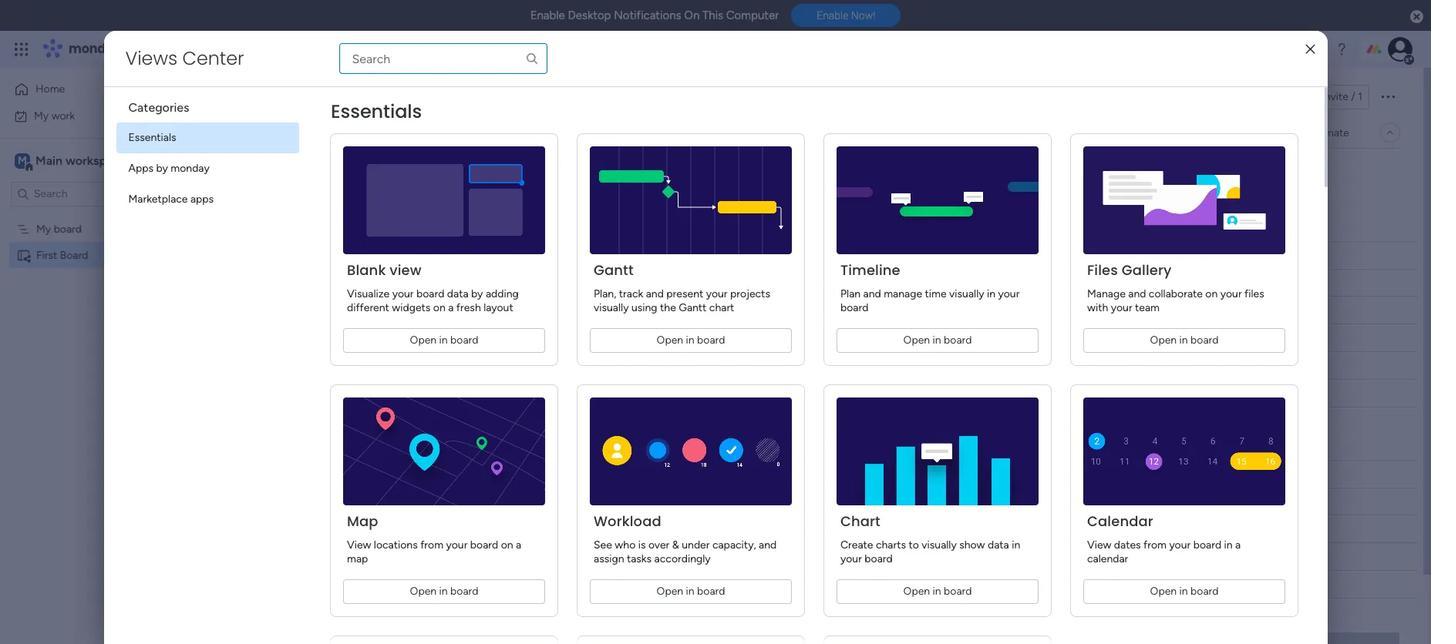 Task type: vqa. For each thing, say whether or not it's contained in the screenshot.


Task type: locate. For each thing, give the bounding box(es) containing it.
working on it
[[641, 277, 705, 290]]

data inside blank view visualize your board data by adding different widgets on a fresh layout
[[447, 288, 468, 301]]

calendar
[[1087, 553, 1128, 566]]

1 vertical spatial person field
[[561, 466, 602, 483]]

and inside files gallery manage and collaborate on your files with your team
[[1128, 288, 1146, 301]]

2 group title from the top
[[265, 435, 342, 454]]

help image
[[1334, 42, 1350, 57]]

2 16 from the top
[[768, 497, 778, 509]]

0 vertical spatial views
[[125, 46, 177, 71]]

visually inside chart create charts to visually show data in your board
[[922, 539, 957, 552]]

marketplace
[[128, 193, 188, 206]]

1 title from the top
[[313, 216, 342, 235]]

and up using
[[646, 288, 664, 301]]

1 status from the top
[[657, 249, 689, 262]]

blank for blank view
[[351, 361, 377, 374]]

1 vertical spatial gallery
[[375, 312, 409, 325]]

dapulse close image
[[1411, 9, 1424, 25]]

from right locations
[[420, 539, 443, 552]]

view up calendar
[[1087, 539, 1111, 552]]

option
[[0, 215, 197, 218]]

Search in workspace field
[[32, 185, 129, 203]]

chart inside chart create charts to visually show data in your board
[[840, 512, 880, 531]]

on inside map view locations from your board on a map
[[501, 539, 513, 552]]

1 horizontal spatial gallery
[[1122, 261, 1172, 280]]

1 vertical spatial visually
[[594, 302, 629, 315]]

my down home
[[34, 109, 49, 122]]

in for timeline
[[933, 334, 941, 347]]

and inside workload see who is over & under capacity, and assign tasks accordingly
[[759, 539, 777, 552]]

open in board button for map
[[343, 580, 545, 605]]

chart up create
[[840, 512, 880, 531]]

Person field
[[561, 247, 602, 264], [561, 466, 602, 483]]

calendar inside calendar view dates from your board in a calendar
[[1087, 512, 1153, 531]]

/
[[1352, 90, 1356, 103]]

0 vertical spatial title
[[313, 216, 342, 235]]

status field up working on it at the left
[[653, 247, 693, 264]]

gantt plan, track and present your projects visually using the gantt chart
[[594, 261, 770, 315]]

board
[[311, 79, 384, 114], [332, 162, 361, 175], [60, 249, 88, 262]]

table down search field
[[351, 188, 376, 201]]

open in board button down fresh
[[343, 329, 545, 353]]

add view image
[[330, 127, 336, 138]]

2 horizontal spatial gantt
[[679, 302, 706, 315]]

my inside button
[[34, 109, 49, 122]]

view inside blank view visualize your board data by adding different widgets on a fresh layout
[[389, 261, 421, 280]]

monday up apps
[[171, 162, 210, 175]]

gallery inside files gallery manage and collaborate on your files with your team
[[1122, 261, 1172, 280]]

open down done
[[656, 334, 683, 347]]

views center
[[125, 46, 244, 71]]

task up widgets
[[394, 248, 415, 261]]

open in board down time
[[903, 334, 972, 347]]

enable left the now!
[[817, 9, 849, 22]]

enable for enable desktop notifications on this computer
[[530, 8, 565, 22]]

open in board for workload
[[656, 585, 725, 599]]

apps by monday
[[128, 162, 210, 175]]

essentials option
[[116, 123, 299, 153]]

your inside calendar view dates from your board in a calendar
[[1169, 539, 1191, 552]]

open in board for timeline
[[903, 334, 972, 347]]

title
[[313, 216, 342, 235], [313, 435, 342, 454]]

files up manage
[[1087, 261, 1118, 280]]

open in board for map
[[410, 585, 478, 599]]

workspace
[[65, 153, 127, 168]]

Date field
[[766, 247, 796, 264], [766, 466, 796, 483]]

your up widgets
[[392, 288, 413, 301]]

by inside option
[[156, 162, 168, 175]]

blank inside blank view visualize your board data by adding different widgets on a fresh layout
[[347, 261, 386, 280]]

view up widgets
[[389, 261, 421, 280]]

0 horizontal spatial gantt
[[351, 213, 379, 226]]

board up add view icon
[[311, 79, 384, 114]]

table inside button
[[283, 126, 309, 139]]

group title down v2 search image at left
[[265, 216, 342, 235]]

open for calendar
[[1150, 585, 1177, 599]]

a inside calendar view dates from your board in a calendar
[[1235, 539, 1241, 552]]

0 vertical spatial task
[[394, 248, 415, 261]]

0 horizontal spatial view
[[347, 539, 371, 552]]

0 vertical spatial essentials
[[331, 99, 422, 124]]

0 vertical spatial group
[[265, 216, 309, 235]]

1 horizontal spatial by
[[471, 288, 483, 301]]

0 vertical spatial first
[[256, 79, 305, 114]]

open in board down done
[[656, 334, 725, 347]]

shareable board image
[[230, 88, 248, 106], [16, 248, 31, 263]]

status field up 'workload'
[[653, 466, 693, 483]]

person field up 'workload'
[[561, 466, 602, 483]]

add to favorites image
[[421, 89, 436, 105]]

files for files gallery manage and collaborate on your files with your team
[[1087, 261, 1118, 280]]

1 vertical spatial 16 nov
[[768, 497, 799, 509]]

open down team
[[1150, 334, 1177, 347]]

0 horizontal spatial from
[[420, 539, 443, 552]]

your inside chart create charts to visually show data in your board
[[840, 553, 862, 566]]

open in board button for gantt
[[590, 329, 792, 353]]

first board down my board
[[36, 249, 88, 262]]

2 date from the top
[[770, 468, 792, 481]]

1 horizontal spatial enable
[[817, 9, 849, 22]]

invite / 1 button
[[1293, 85, 1370, 110]]

open down calendar view dates from your board in a calendar
[[1150, 585, 1177, 599]]

1 vertical spatial date field
[[766, 466, 796, 483]]

your inside gantt plan, track and present your projects visually using the gantt chart
[[706, 288, 727, 301]]

2 person field from the top
[[561, 466, 602, 483]]

0 horizontal spatial by
[[156, 162, 168, 175]]

filter button
[[471, 161, 544, 186]]

by right apps
[[156, 162, 168, 175]]

data
[[447, 288, 468, 301], [988, 539, 1009, 552]]

1 vertical spatial files
[[351, 312, 373, 325]]

0 vertical spatial status
[[657, 249, 689, 262]]

with
[[1087, 302, 1108, 315]]

blank up kanban
[[347, 261, 386, 280]]

group title for person
[[265, 435, 342, 454]]

by up fresh
[[471, 288, 483, 301]]

1 vertical spatial gantt
[[594, 261, 633, 280]]

in inside chart create charts to visually show data in your board
[[1012, 539, 1020, 552]]

0 horizontal spatial essentials
[[128, 131, 176, 144]]

task
[[394, 248, 415, 261], [394, 467, 415, 481]]

by
[[156, 162, 168, 175], [471, 288, 483, 301]]

to
[[909, 539, 919, 552]]

main right workspace icon
[[35, 153, 63, 168]]

1 vertical spatial status field
[[653, 466, 693, 483]]

open in board down map view locations from your board on a map
[[410, 585, 478, 599]]

widgets
[[392, 302, 430, 315]]

1 vertical spatial monday
[[171, 162, 210, 175]]

home
[[35, 83, 65, 96]]

main inside button
[[258, 126, 281, 139]]

gallery
[[1122, 261, 1172, 280], [375, 312, 409, 325]]

files down visualize
[[351, 312, 373, 325]]

2 group title field from the top
[[261, 435, 346, 455]]

0 vertical spatial table
[[283, 126, 309, 139]]

person
[[424, 167, 457, 180], [565, 249, 598, 262], [565, 468, 598, 481]]

work inside "my work" button
[[51, 109, 75, 122]]

1 from from the left
[[420, 539, 443, 552]]

person up plan, on the top left of the page
[[565, 249, 598, 262]]

0 horizontal spatial first board
[[36, 249, 88, 262]]

view inside map view locations from your board on a map
[[347, 539, 371, 552]]

gantt
[[351, 213, 379, 226], [594, 261, 633, 280], [679, 302, 706, 315]]

0 horizontal spatial first
[[36, 249, 57, 262]]

open in board for files gallery
[[1150, 334, 1219, 347]]

title for person
[[313, 435, 342, 454]]

1 vertical spatial group
[[265, 435, 309, 454]]

0 horizontal spatial table
[[283, 126, 309, 139]]

data right 'show'
[[988, 539, 1009, 552]]

1 nov from the top
[[780, 333, 799, 344]]

0 vertical spatial view
[[389, 261, 421, 280]]

1 vertical spatial title
[[313, 435, 342, 454]]

marketplace apps option
[[116, 184, 299, 215]]

title left views
[[313, 435, 342, 454]]

visually down plan, on the top left of the page
[[594, 302, 629, 315]]

0 vertical spatial nov
[[780, 333, 799, 344]]

1 vertical spatial first
[[36, 249, 57, 262]]

filter
[[496, 167, 520, 180]]

board inside calendar view dates from your board in a calendar
[[1193, 539, 1222, 552]]

chart up kanban
[[351, 238, 378, 251]]

working
[[641, 277, 681, 290]]

monday inside option
[[171, 162, 210, 175]]

1 horizontal spatial first board
[[256, 79, 384, 114]]

open down accordingly
[[656, 585, 683, 599]]

0 vertical spatial chart
[[351, 238, 378, 251]]

timeline plan and manage time visually in your board
[[840, 261, 1020, 315]]

my work
[[34, 109, 75, 122]]

1 horizontal spatial table
[[351, 188, 376, 201]]

0 horizontal spatial main
[[35, 153, 63, 168]]

None search field
[[339, 43, 547, 74]]

gantt up plan, on the top left of the page
[[594, 261, 633, 280]]

in for chart
[[933, 585, 941, 599]]

open in board button for files gallery
[[1083, 329, 1285, 353]]

work down home
[[51, 109, 75, 122]]

your down create
[[840, 553, 862, 566]]

2 task from the top
[[394, 467, 415, 481]]

table
[[283, 126, 309, 139], [351, 188, 376, 201]]

1 horizontal spatial work
[[125, 40, 152, 58]]

person for first person field from the top
[[565, 249, 598, 262]]

from inside calendar view dates from your board in a calendar
[[1144, 539, 1167, 552]]

main inside workspace selection 'element'
[[35, 153, 63, 168]]

invite
[[1322, 90, 1349, 103]]

1 vertical spatial main
[[35, 153, 63, 168]]

open in board down fresh
[[410, 334, 478, 347]]

view down "files gallery"
[[379, 361, 402, 374]]

0 horizontal spatial monday
[[69, 40, 122, 58]]

title down v2 search image at left
[[313, 216, 342, 235]]

dapulse x slim image
[[1306, 44, 1316, 55]]

1 date from the top
[[770, 249, 792, 262]]

enable inside button
[[817, 9, 849, 22]]

open in board button down calendar view dates from your board in a calendar
[[1083, 580, 1285, 605]]

data inside chart create charts to visually show data in your board
[[988, 539, 1009, 552]]

activity button
[[1214, 85, 1287, 110]]

from right dates
[[1144, 539, 1167, 552]]

work for my
[[51, 109, 75, 122]]

0 horizontal spatial data
[[447, 288, 468, 301]]

apps
[[128, 162, 154, 175]]

open in board button down time
[[837, 329, 1039, 353]]

and inside gantt plan, track and present your projects visually using the gantt chart
[[646, 288, 664, 301]]

1
[[1358, 90, 1363, 103]]

a for map
[[516, 539, 521, 552]]

person up 'workload'
[[565, 468, 598, 481]]

home button
[[9, 77, 166, 102]]

1 vertical spatial by
[[471, 288, 483, 301]]

chart
[[709, 302, 734, 315]]

categories heading
[[116, 87, 299, 123]]

first
[[256, 79, 305, 114], [36, 249, 57, 262]]

in inside calendar view dates from your board in a calendar
[[1224, 539, 1233, 552]]

2 status from the top
[[657, 468, 689, 481]]

1 view from the left
[[347, 539, 371, 552]]

1 vertical spatial status
[[657, 468, 689, 481]]

0 horizontal spatial work
[[51, 109, 75, 122]]

over
[[648, 539, 669, 552]]

1 vertical spatial date
[[770, 468, 792, 481]]

1 horizontal spatial a
[[516, 539, 521, 552]]

projects
[[730, 288, 770, 301]]

1 vertical spatial group title field
[[261, 435, 346, 455]]

0 horizontal spatial shareable board image
[[16, 248, 31, 263]]

open down to
[[903, 585, 930, 599]]

0 vertical spatial gantt
[[351, 213, 379, 226]]

0 horizontal spatial chart
[[351, 238, 378, 251]]

view up map
[[347, 539, 371, 552]]

1 vertical spatial my
[[36, 223, 51, 236]]

your right dates
[[1169, 539, 1191, 552]]

your up chart
[[706, 288, 727, 301]]

1 horizontal spatial monday
[[171, 162, 210, 175]]

search everything image
[[1300, 42, 1316, 57]]

in for workload
[[686, 585, 694, 599]]

board down add view icon
[[332, 162, 361, 175]]

open in board button down collaborate at the top right of page
[[1083, 329, 1285, 353]]

group title field down v2 search image at left
[[261, 216, 346, 236]]

1 vertical spatial calendar
[[1087, 512, 1153, 531]]

files inside files gallery manage and collaborate on your files with your team
[[1087, 261, 1118, 280]]

1 vertical spatial essentials
[[128, 131, 176, 144]]

gantt for gantt
[[351, 213, 379, 226]]

group for status
[[265, 216, 309, 235]]

1 vertical spatial shareable board image
[[16, 248, 31, 263]]

data up fresh
[[447, 288, 468, 301]]

files for files gallery
[[351, 312, 373, 325]]

main down first board field
[[258, 126, 281, 139]]

date
[[770, 249, 792, 262], [770, 468, 792, 481]]

visually right time
[[949, 288, 984, 301]]

1 horizontal spatial main
[[258, 126, 281, 139]]

0 vertical spatial data
[[447, 288, 468, 301]]

0 vertical spatial group title field
[[261, 216, 346, 236]]

your right time
[[998, 288, 1020, 301]]

gantt down search field
[[351, 213, 379, 226]]

0 horizontal spatial gallery
[[375, 312, 409, 325]]

calendar for calendar view dates from your board in a calendar
[[1087, 512, 1153, 531]]

my
[[34, 109, 49, 122], [36, 223, 51, 236]]

date for first date field from the bottom
[[770, 468, 792, 481]]

nov
[[780, 333, 799, 344], [780, 497, 799, 509]]

views
[[125, 46, 177, 71], [363, 162, 393, 175]]

1 horizontal spatial from
[[1144, 539, 1167, 552]]

1 group title field from the top
[[261, 216, 346, 236]]

person for 2nd person field
[[565, 468, 598, 481]]

1 task from the top
[[394, 248, 415, 261]]

gantt down present
[[679, 302, 706, 315]]

main workspace
[[35, 153, 127, 168]]

person left filter popup button on the left top of page
[[424, 167, 457, 180]]

first up main table
[[256, 79, 305, 114]]

2 horizontal spatial a
[[1235, 539, 1241, 552]]

blank view visualize your board data by adding different widgets on a fresh layout
[[347, 261, 518, 315]]

from inside map view locations from your board on a map
[[420, 539, 443, 552]]

2 view from the left
[[1087, 539, 1111, 552]]

calendar
[[351, 262, 394, 275], [1087, 512, 1153, 531]]

0 vertical spatial files
[[1087, 261, 1118, 280]]

group title field left views
[[261, 435, 346, 455]]

Status field
[[653, 247, 693, 264], [653, 466, 693, 483]]

1 horizontal spatial first
[[256, 79, 305, 114]]

open down manage
[[903, 334, 930, 347]]

monday
[[69, 40, 122, 58], [171, 162, 210, 175]]

calendar up kanban
[[351, 262, 394, 275]]

2 from from the left
[[1144, 539, 1167, 552]]

status up 'workload'
[[657, 468, 689, 481]]

view inside calendar view dates from your board in a calendar
[[1087, 539, 1111, 552]]

and right capacity,
[[759, 539, 777, 552]]

group
[[265, 216, 309, 235], [265, 435, 309, 454]]

open in board
[[410, 334, 478, 347], [656, 334, 725, 347], [903, 334, 972, 347], [1150, 334, 1219, 347], [410, 585, 478, 599], [656, 585, 725, 599], [903, 585, 972, 599], [1150, 585, 1219, 599]]

1 horizontal spatial gantt
[[594, 261, 633, 280]]

notifications
[[614, 8, 682, 22]]

2 vertical spatial visually
[[922, 539, 957, 552]]

person field up plan, on the top left of the page
[[561, 247, 602, 264]]

1 image
[[1206, 32, 1220, 49]]

a
[[448, 302, 453, 315], [516, 539, 521, 552], [1235, 539, 1241, 552]]

activity
[[1220, 90, 1258, 103]]

1 horizontal spatial essentials
[[331, 99, 422, 124]]

status
[[657, 249, 689, 262], [657, 468, 689, 481]]

1 vertical spatial table
[[351, 188, 376, 201]]

views right v2 search image at left
[[363, 162, 393, 175]]

on
[[684, 277, 696, 290], [1205, 288, 1218, 301], [433, 302, 445, 315], [501, 539, 513, 552]]

1 vertical spatial chart
[[840, 512, 880, 531]]

a inside map view locations from your board on a map
[[516, 539, 521, 552]]

1 group title from the top
[[265, 216, 342, 235]]

enable for enable now!
[[817, 9, 849, 22]]

views up categories
[[125, 46, 177, 71]]

1 horizontal spatial shareable board image
[[230, 88, 248, 106]]

in for blank view
[[439, 334, 447, 347]]

blank
[[347, 261, 386, 280], [351, 361, 377, 374]]

list box
[[0, 213, 197, 477]]

1 vertical spatial work
[[51, 109, 75, 122]]

0 vertical spatial group title
[[265, 216, 342, 235]]

group title left views
[[265, 435, 342, 454]]

essentials down categories
[[128, 131, 176, 144]]

gallery down kanban
[[375, 312, 409, 325]]

work left management
[[125, 40, 152, 58]]

essentials
[[331, 99, 422, 124], [128, 131, 176, 144]]

monday up the home button in the top left of the page
[[69, 40, 122, 58]]

chart
[[351, 238, 378, 251], [840, 512, 880, 531]]

my down search in workspace 'field'
[[36, 223, 51, 236]]

in inside timeline plan and manage time visually in your board
[[987, 288, 995, 301]]

by inside blank view visualize your board data by adding different widgets on a fresh layout
[[471, 288, 483, 301]]

0 vertical spatial date
[[770, 249, 792, 262]]

dapulse integrations image
[[1123, 127, 1135, 138]]

calendar view dates from your board in a calendar
[[1087, 512, 1241, 566]]

1 vertical spatial group title
[[265, 435, 342, 454]]

view
[[347, 539, 371, 552], [1087, 539, 1111, 552]]

open in board for calendar
[[1150, 585, 1219, 599]]

board down my board
[[60, 249, 88, 262]]

enable left desktop
[[530, 8, 565, 22]]

blank down "files gallery"
[[351, 361, 377, 374]]

2 group from the top
[[265, 435, 309, 454]]

0 vertical spatial visually
[[949, 288, 984, 301]]

2 vertical spatial person
[[565, 468, 598, 481]]

enable now! button
[[792, 4, 901, 27]]

0 vertical spatial 16 nov
[[768, 333, 799, 344]]

open in board button down to
[[837, 580, 1039, 605]]

0 vertical spatial blank
[[347, 261, 386, 280]]

0 vertical spatial status field
[[653, 247, 693, 264]]

first down my board
[[36, 249, 57, 262]]

show board description image
[[394, 89, 413, 105]]

status up working on it at the left
[[657, 249, 689, 262]]

main table
[[258, 126, 309, 139]]

essentials up add view icon
[[331, 99, 422, 124]]

select product image
[[14, 42, 29, 57]]

Group Title field
[[261, 216, 346, 236], [261, 435, 346, 455]]

and
[[646, 288, 664, 301], [863, 288, 881, 301], [1128, 288, 1146, 301], [759, 539, 777, 552]]

visually
[[949, 288, 984, 301], [594, 302, 629, 315], [922, 539, 957, 552]]

0 vertical spatial by
[[156, 162, 168, 175]]

your right locations
[[446, 539, 467, 552]]

and right "plan"
[[863, 288, 881, 301]]

main
[[258, 126, 281, 139], [35, 153, 63, 168]]

open in board button down done
[[590, 329, 792, 353]]

open in board button down map view locations from your board on a map
[[343, 580, 545, 605]]

list box containing my board
[[0, 213, 197, 477]]

1 vertical spatial blank
[[351, 361, 377, 374]]

task for status
[[394, 248, 415, 261]]

in
[[987, 288, 995, 301], [439, 334, 447, 347], [686, 334, 694, 347], [933, 334, 941, 347], [1179, 334, 1188, 347], [1012, 539, 1020, 552], [1224, 539, 1233, 552], [439, 585, 447, 599], [686, 585, 694, 599], [933, 585, 941, 599], [1179, 585, 1188, 599]]

0 horizontal spatial calendar
[[351, 262, 394, 275]]

done
[[660, 304, 686, 317]]

table left add view icon
[[283, 126, 309, 139]]

1 horizontal spatial chart
[[840, 512, 880, 531]]

2 date field from the top
[[766, 466, 796, 483]]

0 vertical spatial person
[[424, 167, 457, 180]]

from
[[420, 539, 443, 552], [1144, 539, 1167, 552]]

open down widgets
[[410, 334, 436, 347]]

files
[[1087, 261, 1118, 280], [351, 312, 373, 325]]

open in board button down accordingly
[[590, 580, 792, 605]]

1 horizontal spatial view
[[1087, 539, 1111, 552]]

categories list box
[[116, 87, 311, 215]]

map view locations from your board on a map
[[347, 512, 521, 566]]

0 horizontal spatial files
[[351, 312, 373, 325]]

visually right to
[[922, 539, 957, 552]]

task up map view locations from your board on a map
[[394, 467, 415, 481]]

open in board down calendar view dates from your board in a calendar
[[1150, 585, 1219, 599]]

1 group from the top
[[265, 216, 309, 235]]

work for monday
[[125, 40, 152, 58]]

0 vertical spatial person field
[[561, 247, 602, 264]]

1 vertical spatial person
[[565, 249, 598, 262]]

your inside blank view visualize your board data by adding different widgets on a fresh layout
[[392, 288, 413, 301]]

first board up add view icon
[[256, 79, 384, 114]]

blank for blank view visualize your board data by adding different widgets on a fresh layout
[[347, 261, 386, 280]]

0 vertical spatial 16
[[768, 333, 778, 344]]

gallery up collaborate at the top right of page
[[1122, 261, 1172, 280]]

open in board down collaborate at the top right of page
[[1150, 334, 1219, 347]]

0 horizontal spatial a
[[448, 302, 453, 315]]

1 vertical spatial view
[[379, 361, 402, 374]]

open in board down to
[[903, 585, 972, 599]]

group title
[[265, 216, 342, 235], [265, 435, 342, 454]]

2 title from the top
[[313, 435, 342, 454]]

calendar up dates
[[1087, 512, 1153, 531]]

1 date field from the top
[[766, 247, 796, 264]]

1 vertical spatial data
[[988, 539, 1009, 552]]

1 horizontal spatial data
[[988, 539, 1009, 552]]

open in board down accordingly
[[656, 585, 725, 599]]

accordingly
[[654, 553, 711, 566]]

board inside chart create charts to visually show data in your board
[[865, 553, 893, 566]]

2 nov from the top
[[780, 497, 799, 509]]

0 vertical spatial calendar
[[351, 262, 394, 275]]



Task type: describe. For each thing, give the bounding box(es) containing it.
open in board for blank view
[[410, 334, 478, 347]]

apps by monday option
[[116, 153, 299, 184]]

invite / 1
[[1322, 90, 1363, 103]]

a for calendar
[[1235, 539, 1241, 552]]

view for calendar
[[1087, 539, 1111, 552]]

main for main workspace
[[35, 153, 63, 168]]

open for chart
[[903, 585, 930, 599]]

map
[[347, 512, 378, 531]]

your inside timeline plan and manage time visually in your board
[[998, 288, 1020, 301]]

arrow down image
[[525, 164, 544, 183]]

open for workload
[[656, 585, 683, 599]]

under
[[682, 539, 710, 552]]

1 horizontal spatial views
[[363, 162, 393, 175]]

board inside blank view visualize your board data by adding different widgets on a fresh layout
[[416, 288, 444, 301]]

plan
[[840, 288, 861, 301]]

person inside popup button
[[424, 167, 457, 180]]

main table button
[[234, 120, 320, 145]]

it
[[698, 277, 705, 290]]

who
[[615, 539, 635, 552]]

desktop
[[568, 8, 611, 22]]

group title for status
[[265, 216, 342, 235]]

chart for chart create charts to visually show data in your board
[[840, 512, 880, 531]]

assign
[[594, 553, 624, 566]]

view for blank view visualize your board data by adding different widgets on a fresh layout
[[389, 261, 421, 280]]

open in board button for calendar
[[1083, 580, 1285, 605]]

monday work management
[[69, 40, 240, 58]]

main for main table
[[258, 126, 281, 139]]

your inside map view locations from your board on a map
[[446, 539, 467, 552]]

dates
[[1114, 539, 1141, 552]]

marketplace apps
[[128, 193, 214, 206]]

board inside 'list box'
[[54, 223, 82, 236]]

group title field for status
[[261, 216, 346, 236]]

0 vertical spatial shareable board image
[[230, 88, 248, 106]]

view for blank view
[[379, 361, 402, 374]]

1 vertical spatial board
[[332, 162, 361, 175]]

center
[[182, 46, 244, 71]]

chart create charts to visually show data in your board
[[840, 512, 1020, 566]]

chart for chart
[[351, 238, 378, 251]]

from for calendar
[[1144, 539, 1167, 552]]

open in board button for workload
[[590, 580, 792, 605]]

more
[[332, 437, 357, 450]]

visualize
[[347, 288, 389, 301]]

board views
[[332, 162, 393, 175]]

date for first date field
[[770, 249, 792, 262]]

Search field
[[345, 163, 391, 184]]

using
[[631, 302, 657, 315]]

my work button
[[9, 104, 166, 128]]

open in board for gantt
[[656, 334, 725, 347]]

charts
[[876, 539, 906, 552]]

your left files at top
[[1220, 288, 1242, 301]]

in for map
[[439, 585, 447, 599]]

collapse board header image
[[1385, 126, 1397, 139]]

first board inside 'list box'
[[36, 249, 88, 262]]

enable now!
[[817, 9, 876, 22]]

visually inside gantt plan, track and present your projects visually using the gantt chart
[[594, 302, 629, 315]]

different
[[347, 302, 389, 315]]

see
[[594, 539, 612, 552]]

sort
[[573, 167, 594, 180]]

computer
[[726, 8, 779, 22]]

jacob simon image
[[1388, 37, 1413, 62]]

a inside blank view visualize your board data by adding different widgets on a fresh layout
[[448, 302, 453, 315]]

2 vertical spatial gantt
[[679, 302, 706, 315]]

0 vertical spatial first board
[[256, 79, 384, 114]]

open in board button for blank view
[[343, 329, 545, 353]]

time
[[925, 288, 947, 301]]

plan,
[[594, 288, 616, 301]]

gantt for gantt plan, track and present your projects visually using the gantt chart
[[594, 261, 633, 280]]

workspace image
[[15, 152, 30, 169]]

open for timeline
[[903, 334, 930, 347]]

1 16 from the top
[[768, 333, 778, 344]]

Search for a column type search field
[[339, 43, 547, 74]]

v2 search image
[[333, 165, 345, 182]]

workload
[[594, 512, 661, 531]]

2 status field from the top
[[653, 466, 693, 483]]

files
[[1245, 288, 1264, 301]]

status for 2nd status field from the top of the page
[[657, 468, 689, 481]]

open for map
[[410, 585, 436, 599]]

categories
[[128, 100, 189, 115]]

integrate
[[1141, 126, 1185, 139]]

workload see who is over & under capacity, and assign tasks accordingly
[[594, 512, 777, 566]]

workspace selection element
[[15, 152, 129, 172]]

in for calendar
[[1179, 585, 1188, 599]]

in for files gallery
[[1179, 334, 1188, 347]]

search image
[[525, 52, 539, 66]]

1 status field from the top
[[653, 247, 693, 264]]

gallery for files gallery
[[375, 312, 409, 325]]

autopilot image
[[1282, 122, 1295, 142]]

First Board field
[[252, 79, 387, 114]]

m
[[18, 154, 27, 167]]

sort button
[[548, 161, 603, 186]]

my for my work
[[34, 109, 49, 122]]

now!
[[851, 9, 876, 22]]

hide
[[632, 167, 655, 180]]

views
[[360, 437, 387, 450]]

title for status
[[313, 216, 342, 235]]

my for my board
[[36, 223, 51, 236]]

management
[[156, 40, 240, 58]]

tasks
[[627, 553, 652, 566]]

is
[[638, 539, 646, 552]]

board inside timeline plan and manage time visually in your board
[[840, 302, 868, 315]]

1 16 nov from the top
[[768, 333, 799, 344]]

gallery for files gallery manage and collaborate on your files with your team
[[1122, 261, 1172, 280]]

kanban
[[351, 287, 387, 300]]

on
[[684, 8, 700, 22]]

collaborate
[[1149, 288, 1203, 301]]

present
[[666, 288, 703, 301]]

capacity,
[[712, 539, 756, 552]]

view for map
[[347, 539, 371, 552]]

fresh
[[456, 302, 481, 315]]

timeline
[[840, 261, 900, 280]]

blank view
[[351, 361, 402, 374]]

open in board button for chart
[[837, 580, 1039, 605]]

this
[[703, 8, 724, 22]]

1 person field from the top
[[561, 247, 602, 264]]

adding
[[485, 288, 518, 301]]

your down manage
[[1111, 302, 1132, 315]]

calendar for calendar
[[351, 262, 394, 275]]

manage
[[1087, 288, 1126, 301]]

open in board button for timeline
[[837, 329, 1039, 353]]

open for gantt
[[656, 334, 683, 347]]

essentials inside 'option'
[[128, 131, 176, 144]]

person button
[[399, 161, 466, 186]]

the
[[660, 302, 676, 315]]

on inside files gallery manage and collaborate on your files with your team
[[1205, 288, 1218, 301]]

create
[[840, 539, 873, 552]]

status for 1st status field from the top of the page
[[657, 249, 689, 262]]

my board
[[36, 223, 82, 236]]

open in board for chart
[[903, 585, 972, 599]]

show
[[959, 539, 985, 552]]

visually inside timeline plan and manage time visually in your board
[[949, 288, 984, 301]]

on inside blank view visualize your board data by adding different widgets on a fresh layout
[[433, 302, 445, 315]]

layout
[[483, 302, 513, 315]]

open for files gallery
[[1150, 334, 1177, 347]]

team
[[1135, 302, 1160, 315]]

2 vertical spatial board
[[60, 249, 88, 262]]

2 16 nov from the top
[[768, 497, 799, 509]]

open for blank view
[[410, 334, 436, 347]]

group for person
[[265, 435, 309, 454]]

track
[[619, 288, 643, 301]]

0 vertical spatial board
[[311, 79, 384, 114]]

automate
[[1302, 126, 1350, 139]]

&
[[672, 539, 679, 552]]

0 horizontal spatial views
[[125, 46, 177, 71]]

0 vertical spatial monday
[[69, 40, 122, 58]]

manage
[[884, 288, 922, 301]]

task for person
[[394, 467, 415, 481]]

from for map
[[420, 539, 443, 552]]

and inside timeline plan and manage time visually in your board
[[863, 288, 881, 301]]

group title field for person
[[261, 435, 346, 455]]

files gallery manage and collaborate on your files with your team
[[1087, 261, 1264, 315]]

hide button
[[608, 161, 664, 186]]

enable desktop notifications on this computer
[[530, 8, 779, 22]]

apps
[[190, 193, 214, 206]]

board inside map view locations from your board on a map
[[470, 539, 498, 552]]

locations
[[374, 539, 417, 552]]

in for gantt
[[686, 334, 694, 347]]

map
[[347, 553, 368, 566]]



